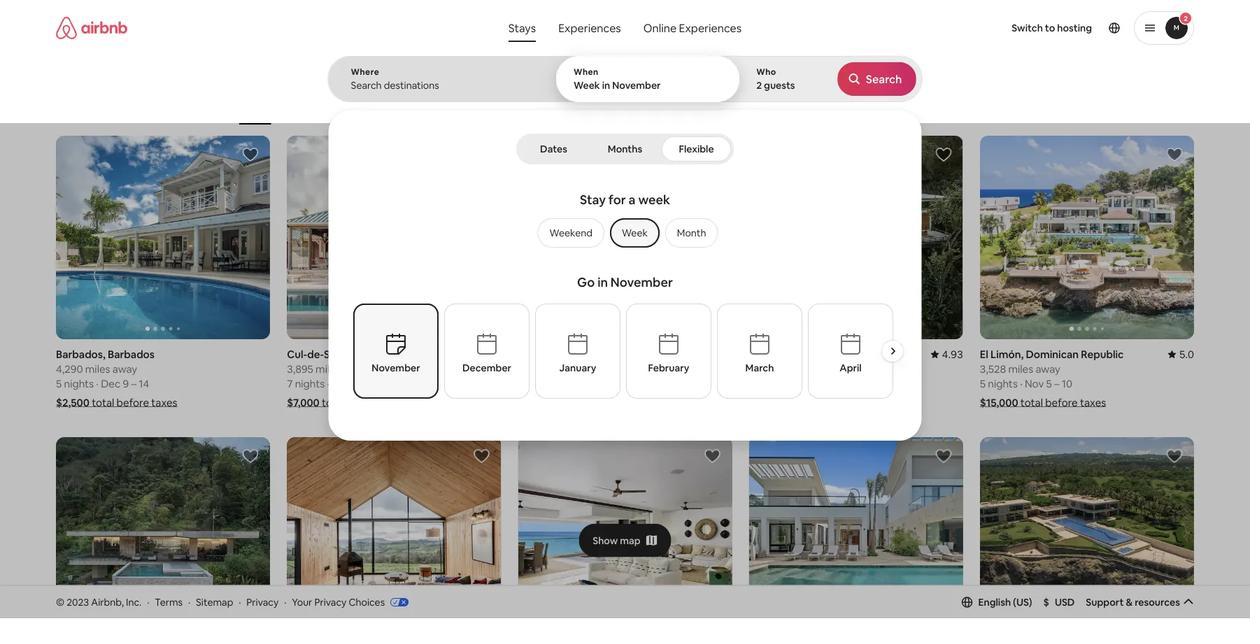 Task type: describe. For each thing, give the bounding box(es) containing it.
taxes inside barbados, barbados 4,290 miles away 5 nights · dec 9 – 14 $2,500 total before taxes
[[151, 396, 177, 409]]

support
[[1086, 596, 1124, 609]]

add to wishlist: la calera, colombia image
[[473, 448, 490, 464]]

2 taxes from the left
[[605, 396, 631, 409]]

2 – from the left
[[592, 377, 598, 390]]

off-the-grid
[[563, 103, 612, 114]]

1 nov from the left
[[563, 377, 582, 390]]

1 10 from the left
[[600, 377, 611, 390]]

total inside santa teresa beach, costa rica 3,313 miles away nov 5 – 10 $3,000 total before taxes
[[785, 396, 808, 409]]

2 5 from the left
[[518, 377, 524, 390]]

show
[[593, 534, 618, 547]]

english (us)
[[978, 596, 1032, 609]]

add to wishlist: barbados, barbados image
[[242, 146, 259, 163]]

what can we help you find? tab list
[[497, 14, 632, 42]]

january
[[559, 362, 596, 374]]

taxes inside the "el limón, dominican republic 3,528 miles away 5 nights · nov 5 – 10 $15,000 total before taxes"
[[1080, 396, 1106, 409]]

4.99 out of 5 average rating image
[[700, 347, 732, 361]]

group inside stay for a week group
[[532, 218, 718, 248]]

$15,000
[[980, 396, 1018, 409]]

3,895
[[287, 362, 313, 376]]

experiences inside experiences button
[[558, 21, 621, 35]]

$2,500
[[56, 396, 90, 409]]

9 inside cul-de-sac, st. martin 3,895 miles away 7 nights · dec 2 – 9 $7,000 total before taxes
[[369, 377, 375, 390]]

dec inside cul-de-sac, st. martin 3,895 miles away 7 nights · dec 2 – 9 $7,000 total before taxes
[[332, 377, 351, 390]]

dates button
[[519, 136, 588, 162]]

november button
[[353, 304, 439, 399]]

sac,
[[324, 347, 344, 361]]

$948 total before taxes
[[518, 396, 631, 409]]

who
[[756, 66, 776, 77]]

4.93 out of 5 average rating image
[[931, 347, 963, 361]]

©
[[56, 596, 64, 608]]

add to wishlist: cabrera, dominican republic image
[[1166, 448, 1183, 464]]

off-
[[563, 103, 579, 114]]

away inside santa teresa beach, costa rica 3,313 miles away nov 5 – 10 $3,000 total before taxes
[[803, 362, 828, 376]]

weekend
[[550, 227, 593, 239]]

support & resources button
[[1086, 596, 1194, 609]]

march
[[746, 362, 774, 374]]

the-
[[579, 103, 596, 114]]

privacy link
[[247, 596, 279, 608]]

martin
[[362, 347, 394, 361]]

resources
[[1135, 596, 1180, 609]]

online experiences
[[643, 21, 742, 35]]

5 nights
[[518, 377, 556, 390]]

$ usd
[[1044, 596, 1075, 609]]

april
[[840, 362, 862, 374]]

who 2 guests
[[756, 66, 795, 92]]

rooms
[[303, 104, 330, 114]]

where
[[351, 66, 379, 77]]

5 inside barbados, barbados 4,290 miles away 5 nights · dec 9 – 14 $2,500 total before taxes
[[56, 377, 62, 390]]

april button
[[808, 304, 893, 399]]

november inside "button"
[[372, 362, 420, 374]]

in inside when week in november
[[602, 79, 610, 92]]

stays
[[509, 21, 536, 35]]

dec inside barbados, barbados 4,290 miles away 5 nights · dec 9 – 14 $2,500 total before taxes
[[101, 377, 120, 390]]

miles inside barbados, barbados 4,290 miles away 5 nights · dec 9 – 14 $2,500 total before taxes
[[85, 362, 110, 376]]

add to wishlist: uvita, osa , costa rica image
[[242, 448, 259, 464]]

week
[[638, 192, 670, 208]]

add to wishlist: santa teresa beach, costa rica image
[[935, 146, 952, 163]]

december button
[[444, 304, 530, 399]]

in inside group
[[598, 274, 608, 291]]

stay for a week group
[[398, 186, 853, 269]]

guests
[[764, 79, 795, 92]]

$948
[[518, 396, 543, 409]]

el limón, dominican republic 3,528 miles away 5 nights · nov 5 – 10 $15,000 total before taxes
[[980, 347, 1124, 409]]

experiences inside online experiences link
[[679, 21, 742, 35]]

$
[[1044, 596, 1049, 609]]

santa teresa beach, costa rica 3,313 miles away nov 5 – 10 $3,000 total before taxes
[[749, 347, 902, 409]]

add to wishlist: el limón, dominican republic image
[[1166, 146, 1183, 163]]

to
[[1045, 22, 1055, 34]]

trending
[[703, 104, 738, 114]]

english (us) button
[[962, 596, 1032, 609]]

a
[[629, 192, 636, 208]]

online experiences link
[[632, 14, 753, 42]]

stays button
[[497, 14, 547, 42]]

support & resources
[[1086, 596, 1180, 609]]

months button
[[591, 136, 659, 162]]

barbados
[[108, 347, 155, 361]]

miles inside santa teresa beach, costa rica 3,313 miles away nov 5 – 10 $3,000 total before taxes
[[776, 362, 801, 376]]

st.
[[346, 347, 360, 361]]

amazing views
[[482, 103, 541, 114]]

homes for tiny homes
[[652, 104, 679, 114]]

barbados, barbados 4,290 miles away 5 nights · dec 9 – 14 $2,500 total before taxes
[[56, 347, 177, 409]]

switch to hosting
[[1012, 22, 1092, 34]]

english
[[978, 596, 1011, 609]]

away inside the "el limón, dominican republic 3,528 miles away 5 nights · nov 5 – 10 $15,000 total before taxes"
[[1036, 362, 1061, 376]]

grid
[[596, 103, 612, 114]]

14
[[139, 377, 149, 390]]

cabins
[[365, 104, 392, 114]]

stays tab panel
[[328, 56, 922, 441]]

2023
[[67, 596, 89, 608]]

airbnb,
[[91, 596, 124, 608]]

january button
[[535, 304, 621, 399]]

10 inside the "el limón, dominican republic 3,528 miles away 5 nights · nov 5 – 10 $15,000 total before taxes"
[[1062, 377, 1073, 390]]

el
[[980, 347, 989, 361]]

november inside when week in november
[[612, 79, 661, 92]]

limón,
[[991, 347, 1024, 361]]

privacy inside your privacy choices link
[[314, 596, 347, 608]]

· inside cul-de-sac, st. martin 3,895 miles away 7 nights · dec 2 – 9 $7,000 total before taxes
[[327, 377, 330, 390]]

your
[[292, 596, 312, 608]]

cul-de-sac, st. martin 3,895 miles away 7 nights · dec 2 – 9 $7,000 total before taxes
[[287, 347, 407, 409]]

go
[[577, 274, 595, 291]]

5 5 from the left
[[980, 377, 986, 390]]

– inside the "el limón, dominican republic 3,528 miles away 5 nights · nov 5 – 10 $15,000 total before taxes"
[[1054, 377, 1060, 390]]

add to wishlist: cambuí, brazil image
[[704, 146, 721, 163]]

– inside barbados, barbados 4,290 miles away 5 nights · dec 9 – 14 $2,500 total before taxes
[[131, 377, 136, 390]]

total inside cul-de-sac, st. martin 3,895 miles away 7 nights · dec 2 – 9 $7,000 total before taxes
[[322, 396, 344, 409]]

february
[[648, 362, 689, 374]]

amazing
[[482, 103, 517, 114]]

display total before taxes switch
[[1157, 89, 1182, 106]]

miles inside the "el limón, dominican republic 3,528 miles away 5 nights · nov 5 – 10 $15,000 total before taxes"
[[1009, 362, 1033, 376]]

add to wishlist: st. james, barbados image
[[704, 448, 721, 464]]

show map
[[593, 534, 641, 547]]

your privacy choices
[[292, 596, 385, 608]]

· right terms link
[[188, 596, 190, 608]]

· inside the "el limón, dominican republic 3,528 miles away 5 nights · nov 5 – 10 $15,000 total before taxes"
[[1020, 377, 1023, 390]]

add to wishlist: punta cana, dominican republic image
[[935, 448, 952, 464]]

(us)
[[1013, 596, 1032, 609]]

miles inside cul-de-sac, st. martin 3,895 miles away 7 nights · dec 2 – 9 $7,000 total before taxes
[[316, 362, 341, 376]]

5.0 for cul-de-sac, st. martin 3,895 miles away 7 nights · dec 2 – 9 $7,000 total before taxes
[[486, 347, 501, 361]]

switch
[[1012, 22, 1043, 34]]

skiing
[[859, 104, 883, 114]]

2 total from the left
[[545, 396, 568, 409]]

teresa
[[779, 347, 812, 361]]



Task type: locate. For each thing, give the bounding box(es) containing it.
· left your
[[284, 596, 286, 608]]

– down 'beach,'
[[823, 377, 829, 390]]

2 vertical spatial november
[[372, 362, 420, 374]]

2 experiences from the left
[[679, 21, 742, 35]]

1 nights from the left
[[64, 377, 94, 390]]

in right the go
[[598, 274, 608, 291]]

1 horizontal spatial 5.0
[[1179, 347, 1194, 361]]

experiences up when
[[558, 21, 621, 35]]

10
[[600, 377, 611, 390], [831, 377, 842, 390], [1062, 377, 1073, 390]]

online
[[643, 21, 677, 35]]

– down the january
[[592, 377, 598, 390]]

week inside when week in november
[[574, 79, 600, 92]]

· inside barbados, barbados 4,290 miles away 5 nights · dec 9 – 14 $2,500 total before taxes
[[96, 377, 99, 390]]

week
[[574, 79, 600, 92], [622, 227, 648, 239]]

nights inside barbados, barbados 4,290 miles away 5 nights · dec 9 – 14 $2,500 total before taxes
[[64, 377, 94, 390]]

before down st.
[[347, 396, 379, 409]]

– down dominican
[[1054, 377, 1060, 390]]

nights
[[64, 377, 94, 390], [526, 377, 556, 390], [295, 377, 325, 390], [988, 377, 1018, 390]]

before inside barbados, barbados 4,290 miles away 5 nights · dec 9 – 14 $2,500 total before taxes
[[117, 396, 149, 409]]

show map button
[[579, 524, 671, 557]]

– left 14
[[131, 377, 136, 390]]

5 total from the left
[[1021, 396, 1043, 409]]

1 horizontal spatial privacy
[[314, 596, 347, 608]]

3 – from the left
[[362, 377, 367, 390]]

before inside santa teresa beach, costa rica 3,313 miles away nov 5 – 10 $3,000 total before taxes
[[810, 396, 843, 409]]

experiences right the online
[[679, 21, 742, 35]]

map
[[620, 534, 641, 547]]

taxes down april
[[845, 396, 871, 409]]

1 dec from the left
[[101, 377, 120, 390]]

miles down the barbados,
[[85, 362, 110, 376]]

privacy right your
[[314, 596, 347, 608]]

5 taxes from the left
[[1080, 396, 1106, 409]]

dominican
[[1026, 347, 1079, 361]]

go in november group
[[353, 269, 910, 423]]

2 nov from the left
[[794, 377, 813, 390]]

tab list inside stays tab panel
[[519, 134, 731, 164]]

9 down 'martin' at left
[[369, 377, 375, 390]]

week down when
[[574, 79, 600, 92]]

3 away from the left
[[343, 362, 368, 376]]

5 away from the left
[[1036, 362, 1061, 376]]

cambuí, brazil 6,710 miles away
[[518, 347, 597, 376]]

nights down 6,710
[[526, 377, 556, 390]]

10 down april
[[831, 377, 842, 390]]

7
[[287, 377, 293, 390]]

nov
[[563, 377, 582, 390], [794, 377, 813, 390], [1025, 377, 1044, 390]]

1 horizontal spatial 2
[[756, 79, 762, 92]]

1 9 from the left
[[123, 377, 129, 390]]

views
[[519, 103, 541, 114]]

0 horizontal spatial 10
[[600, 377, 611, 390]]

republic
[[1081, 347, 1124, 361]]

taxes inside cul-de-sac, st. martin 3,895 miles away 7 nights · dec 2 – 9 $7,000 total before taxes
[[381, 396, 407, 409]]

nights down "3,528"
[[988, 377, 1018, 390]]

5 before from the left
[[1045, 396, 1078, 409]]

1 horizontal spatial week
[[622, 227, 648, 239]]

6 5 from the left
[[1046, 377, 1052, 390]]

terms · sitemap · privacy ·
[[155, 596, 286, 608]]

month
[[677, 227, 706, 239]]

barbados,
[[56, 347, 106, 361]]

santa
[[749, 347, 777, 361]]

2 inside cul-de-sac, st. martin 3,895 miles away 7 nights · dec 2 – 9 $7,000 total before taxes
[[354, 377, 360, 390]]

away down st.
[[343, 362, 368, 376]]

group containing weekend
[[532, 218, 718, 248]]

3 miles from the left
[[316, 362, 341, 376]]

· down sac,
[[327, 377, 330, 390]]

9
[[123, 377, 129, 390], [369, 377, 375, 390]]

miles down sac,
[[316, 362, 341, 376]]

nov down teresa
[[794, 377, 813, 390]]

· right inc.
[[147, 596, 149, 608]]

tab list containing dates
[[519, 134, 731, 164]]

1 – from the left
[[131, 377, 136, 390]]

flexible button
[[662, 136, 731, 162]]

taxes down republic
[[1080, 396, 1106, 409]]

· left privacy "link"
[[239, 596, 241, 608]]

2 nights from the left
[[526, 377, 556, 390]]

0 horizontal spatial homes
[[652, 104, 679, 114]]

3 before from the left
[[347, 396, 379, 409]]

miles down brazil
[[545, 362, 570, 376]]

before inside cul-de-sac, st. martin 3,895 miles away 7 nights · dec 2 – 9 $7,000 total before taxes
[[347, 396, 379, 409]]

november
[[612, 79, 661, 92], [611, 274, 673, 291], [372, 362, 420, 374]]

homes
[[802, 103, 829, 114], [652, 104, 679, 114]]

5 down 4,290
[[56, 377, 62, 390]]

miles down limón,
[[1009, 362, 1033, 376]]

0 vertical spatial 2
[[1184, 14, 1188, 23]]

november right the go
[[611, 274, 673, 291]]

2
[[1184, 14, 1188, 23], [756, 79, 762, 92], [354, 377, 360, 390]]

1 vertical spatial november
[[611, 274, 673, 291]]

5.0 out of 5 average rating image
[[1168, 347, 1194, 361]]

away inside cul-de-sac, st. martin 3,895 miles away 7 nights · dec 2 – 9 $7,000 total before taxes
[[343, 362, 368, 376]]

total right $7,000
[[322, 396, 344, 409]]

2 dec from the left
[[332, 377, 351, 390]]

0 vertical spatial in
[[602, 79, 610, 92]]

5
[[56, 377, 62, 390], [518, 377, 524, 390], [584, 377, 590, 390], [815, 377, 821, 390], [980, 377, 986, 390], [1046, 377, 1052, 390]]

away down 'beach,'
[[803, 362, 828, 376]]

0 horizontal spatial 9
[[123, 377, 129, 390]]

march button
[[717, 304, 802, 399]]

None search field
[[328, 0, 922, 441]]

· down the barbados,
[[96, 377, 99, 390]]

– down 'martin' at left
[[362, 377, 367, 390]]

3 taxes from the left
[[381, 396, 407, 409]]

dec down sac,
[[332, 377, 351, 390]]

experiences
[[558, 21, 621, 35], [679, 21, 742, 35]]

4.93
[[942, 347, 963, 361]]

5.0 out of 5 average rating image
[[475, 347, 501, 361]]

0 horizontal spatial week
[[574, 79, 600, 92]]

tiny homes
[[634, 104, 679, 114]]

switch to hosting link
[[1003, 13, 1101, 43]]

tab list
[[519, 134, 731, 164]]

taxes inside santa teresa beach, costa rica 3,313 miles away nov 5 – 10 $3,000 total before taxes
[[845, 396, 871, 409]]

nights inside cul-de-sac, st. martin 3,895 miles away 7 nights · dec 2 – 9 $7,000 total before taxes
[[295, 377, 325, 390]]

$7,000
[[287, 396, 320, 409]]

sitemap
[[196, 596, 233, 608]]

historical homes
[[763, 103, 829, 114]]

4 nights from the left
[[988, 377, 1018, 390]]

1 horizontal spatial dec
[[332, 377, 351, 390]]

taxes down 'martin' at left
[[381, 396, 407, 409]]

3 nights from the left
[[295, 377, 325, 390]]

1 horizontal spatial experiences
[[679, 21, 742, 35]]

total right $15,000
[[1021, 396, 1043, 409]]

9 left 14
[[123, 377, 129, 390]]

usd
[[1055, 596, 1075, 609]]

2 inside dropdown button
[[1184, 14, 1188, 23]]

total right the $3,000
[[785, 396, 808, 409]]

2 before from the left
[[570, 396, 602, 409]]

1 5.0 from the left
[[486, 347, 501, 361]]

0 horizontal spatial 5.0
[[486, 347, 501, 361]]

0 horizontal spatial nov
[[563, 377, 582, 390]]

away inside barbados, barbados 4,290 miles away 5 nights · dec 9 – 14 $2,500 total before taxes
[[112, 362, 137, 376]]

1 horizontal spatial nov
[[794, 377, 813, 390]]

before down 14
[[117, 396, 149, 409]]

5 – from the left
[[1054, 377, 1060, 390]]

3 10 from the left
[[1062, 377, 1073, 390]]

2 miles from the left
[[545, 362, 570, 376]]

beach,
[[814, 347, 847, 361]]

2 5.0 from the left
[[1179, 347, 1194, 361]]

5 down the january
[[584, 377, 590, 390]]

2 horizontal spatial 10
[[1062, 377, 1073, 390]]

nov inside santa teresa beach, costa rica 3,313 miles away nov 5 – 10 $3,000 total before taxes
[[794, 377, 813, 390]]

3 5 from the left
[[584, 377, 590, 390]]

1 vertical spatial week
[[622, 227, 648, 239]]

2 privacy from the left
[[314, 596, 347, 608]]

1 horizontal spatial 10
[[831, 377, 842, 390]]

Where field
[[351, 79, 534, 92]]

de-
[[307, 347, 324, 361]]

1 taxes from the left
[[151, 396, 177, 409]]

away up nov 5 – 10
[[572, 362, 597, 376]]

1 vertical spatial in
[[598, 274, 608, 291]]

nov down dominican
[[1025, 377, 1044, 390]]

3 nov from the left
[[1025, 377, 1044, 390]]

1 before from the left
[[117, 396, 149, 409]]

2 away from the left
[[572, 362, 597, 376]]

taxes down 'barbados'
[[151, 396, 177, 409]]

1 5 from the left
[[56, 377, 62, 390]]

5.0
[[486, 347, 501, 361], [1179, 347, 1194, 361]]

mansions
[[421, 104, 458, 114]]

total
[[92, 396, 114, 409], [545, 396, 568, 409], [322, 396, 344, 409], [785, 396, 808, 409], [1021, 396, 1043, 409]]

nights down 4,290
[[64, 377, 94, 390]]

1 privacy from the left
[[247, 596, 279, 608]]

4.99
[[711, 347, 732, 361]]

0 horizontal spatial privacy
[[247, 596, 279, 608]]

total right $948
[[545, 396, 568, 409]]

before down dominican
[[1045, 396, 1078, 409]]

before down april
[[810, 396, 843, 409]]

none search field containing stay for a week
[[328, 0, 922, 441]]

2 vertical spatial 2
[[354, 377, 360, 390]]

1 horizontal spatial homes
[[802, 103, 829, 114]]

2 inside who 2 guests
[[756, 79, 762, 92]]

4 5 from the left
[[815, 377, 821, 390]]

5 down dominican
[[1046, 377, 1052, 390]]

2 10 from the left
[[831, 377, 842, 390]]

away down 'barbados'
[[112, 362, 137, 376]]

total right $2,500
[[92, 396, 114, 409]]

experiences button
[[547, 14, 632, 42]]

3,528
[[980, 362, 1006, 376]]

group
[[56, 70, 960, 125], [56, 136, 270, 339], [287, 136, 501, 339], [518, 136, 732, 339], [749, 136, 963, 339], [980, 136, 1194, 339], [532, 218, 718, 248], [56, 437, 270, 619], [287, 437, 501, 619], [518, 437, 732, 619], [749, 437, 963, 619], [980, 437, 1194, 619]]

homes for historical homes
[[802, 103, 829, 114]]

homes right historical
[[802, 103, 829, 114]]

5 down 6,710
[[518, 377, 524, 390]]

4 before from the left
[[810, 396, 843, 409]]

4,290
[[56, 362, 83, 376]]

1 total from the left
[[92, 396, 114, 409]]

2 horizontal spatial 2
[[1184, 14, 1188, 23]]

when
[[574, 66, 599, 77]]

0 horizontal spatial dec
[[101, 377, 120, 390]]

1 miles from the left
[[85, 362, 110, 376]]

privacy left your
[[247, 596, 279, 608]]

4 taxes from the left
[[845, 396, 871, 409]]

november down 'martin' at left
[[372, 362, 420, 374]]

for
[[609, 192, 626, 208]]

– inside cul-de-sac, st. martin 3,895 miles away 7 nights · dec 2 – 9 $7,000 total before taxes
[[362, 377, 367, 390]]

away inside cambuí, brazil 6,710 miles away
[[572, 362, 597, 376]]

group containing amazing views
[[56, 70, 960, 125]]

november up tiny
[[612, 79, 661, 92]]

dec left 14
[[101, 377, 120, 390]]

0 vertical spatial november
[[612, 79, 661, 92]]

2 horizontal spatial nov
[[1025, 377, 1044, 390]]

homes right tiny
[[652, 104, 679, 114]]

nov inside the "el limón, dominican republic 3,528 miles away 5 nights · nov 5 – 10 $15,000 total before taxes"
[[1025, 377, 1044, 390]]

0 vertical spatial week
[[574, 79, 600, 92]]

5 down 'beach,'
[[815, 377, 821, 390]]

rica
[[881, 347, 902, 361]]

0 horizontal spatial 2
[[354, 377, 360, 390]]

cambuí,
[[518, 347, 559, 361]]

·
[[96, 377, 99, 390], [327, 377, 330, 390], [1020, 377, 1023, 390], [147, 596, 149, 608], [188, 596, 190, 608], [239, 596, 241, 608], [284, 596, 286, 608]]

– inside santa teresa beach, costa rica 3,313 miles away nov 5 – 10 $3,000 total before taxes
[[823, 377, 829, 390]]

5 inside santa teresa beach, costa rica 3,313 miles away nov 5 – 10 $3,000 total before taxes
[[815, 377, 821, 390]]

0 horizontal spatial experiences
[[558, 21, 621, 35]]

choices
[[349, 596, 385, 608]]

4 away from the left
[[803, 362, 828, 376]]

away down dominican
[[1036, 362, 1061, 376]]

1 vertical spatial 2
[[756, 79, 762, 92]]

in up grid
[[602, 79, 610, 92]]

9 inside barbados, barbados 4,290 miles away 5 nights · dec 9 – 14 $2,500 total before taxes
[[123, 377, 129, 390]]

total inside barbados, barbados 4,290 miles away 5 nights · dec 9 – 14 $2,500 total before taxes
[[92, 396, 114, 409]]

4 miles from the left
[[776, 362, 801, 376]]

stay
[[580, 192, 606, 208]]

when week in november
[[574, 66, 661, 92]]

flexible
[[679, 143, 714, 155]]

10 inside santa teresa beach, costa rica 3,313 miles away nov 5 – 10 $3,000 total before taxes
[[831, 377, 842, 390]]

4 total from the left
[[785, 396, 808, 409]]

nov 5 – 10
[[563, 377, 611, 390]]

in
[[602, 79, 610, 92], [598, 274, 608, 291]]

december
[[462, 362, 511, 374]]

10 down dominican
[[1062, 377, 1073, 390]]

week down a at the right top of page
[[622, 227, 648, 239]]

terms link
[[155, 596, 183, 608]]

nov down the january
[[563, 377, 582, 390]]

taxes down nov 5 – 10
[[605, 396, 631, 409]]

nights inside the "el limón, dominican republic 3,528 miles away 5 nights · nov 5 – 10 $15,000 total before taxes"
[[988, 377, 1018, 390]]

before inside the "el limón, dominican republic 3,528 miles away 5 nights · nov 5 – 10 $15,000 total before taxes"
[[1045, 396, 1078, 409]]

1 away from the left
[[112, 362, 137, 376]]

months
[[608, 143, 642, 155]]

2 9 from the left
[[369, 377, 375, 390]]

5 down "3,528"
[[980, 377, 986, 390]]

10 up $948 total before taxes
[[600, 377, 611, 390]]

3 total from the left
[[322, 396, 344, 409]]

terms
[[155, 596, 183, 608]]

week inside group
[[622, 227, 648, 239]]

profile element
[[765, 0, 1194, 56]]

1 horizontal spatial 9
[[369, 377, 375, 390]]

&
[[1126, 596, 1133, 609]]

stay for a week
[[580, 192, 670, 208]]

go in november
[[577, 274, 673, 291]]

taxes
[[151, 396, 177, 409], [605, 396, 631, 409], [381, 396, 407, 409], [845, 396, 871, 409], [1080, 396, 1106, 409]]

inc.
[[126, 596, 142, 608]]

before down nov 5 – 10
[[570, 396, 602, 409]]

miles down teresa
[[776, 362, 801, 376]]

2 button
[[1134, 11, 1194, 45]]

· down limón,
[[1020, 377, 1023, 390]]

dates
[[540, 143, 567, 155]]

© 2023 airbnb, inc. ·
[[56, 596, 149, 608]]

5 miles from the left
[[1009, 362, 1033, 376]]

costa
[[849, 347, 879, 361]]

historical
[[763, 103, 800, 114]]

1 experiences from the left
[[558, 21, 621, 35]]

nights down 3,895
[[295, 377, 325, 390]]

total inside the "el limón, dominican republic 3,528 miles away 5 nights · nov 5 – 10 $15,000 total before taxes"
[[1021, 396, 1043, 409]]

miles inside cambuí, brazil 6,710 miles away
[[545, 362, 570, 376]]

5.0 for el limón, dominican republic 3,528 miles away 5 nights · nov 5 – 10 $15,000 total before taxes
[[1179, 347, 1194, 361]]

4 – from the left
[[823, 377, 829, 390]]



Task type: vqa. For each thing, say whether or not it's contained in the screenshot.
Flexible
yes



